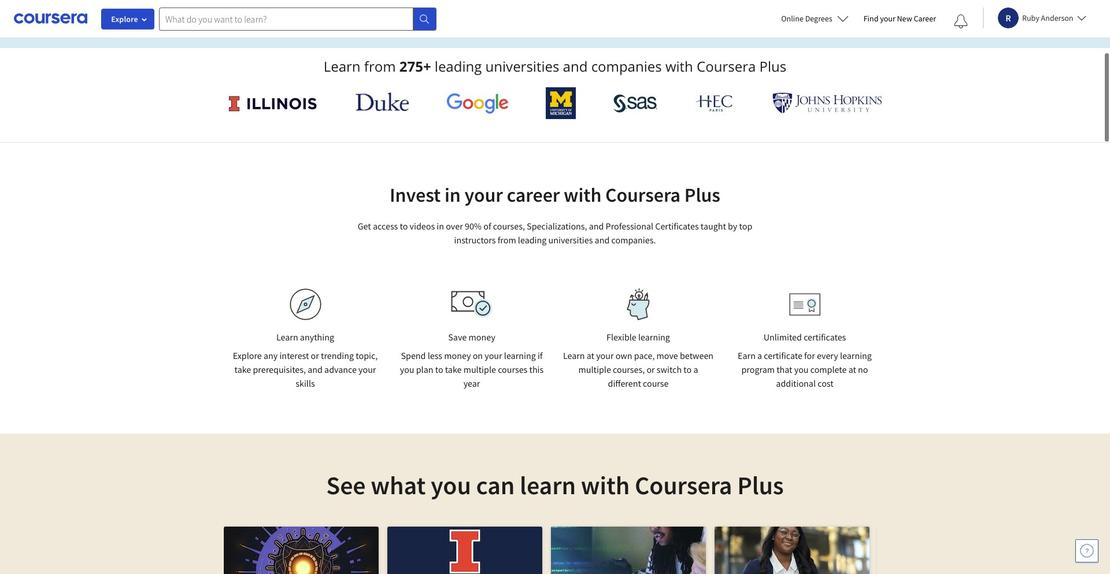 Task type: locate. For each thing, give the bounding box(es) containing it.
with right learn
[[581, 469, 630, 501]]

you inside earn a certificate for every learning program that you complete at no additional cost
[[794, 364, 809, 375]]

1 vertical spatial or
[[647, 364, 655, 375]]

a down between
[[693, 364, 698, 375]]

every
[[817, 350, 838, 361]]

complete
[[810, 364, 847, 375]]

universities down specializations,
[[548, 234, 593, 246]]

what
[[371, 469, 426, 501]]

leading down specializations,
[[518, 234, 547, 246]]

take right plan
[[445, 364, 462, 375]]

take left prerequisites,
[[234, 364, 251, 375]]

anderson
[[1041, 12, 1073, 23]]

1 horizontal spatial from
[[498, 234, 516, 246]]

0 vertical spatial from
[[364, 57, 396, 76]]

pace,
[[634, 350, 655, 361]]

1 vertical spatial universities
[[548, 234, 593, 246]]

2 vertical spatial coursera
[[635, 469, 732, 501]]

take
[[234, 364, 251, 375], [445, 364, 462, 375]]

0 horizontal spatial a
[[693, 364, 698, 375]]

1 vertical spatial courses,
[[613, 364, 645, 375]]

learning inside spend less money on your learning if you plan to take multiple courses this year
[[504, 350, 536, 361]]

unlimited certificates
[[764, 331, 846, 343]]

1 horizontal spatial multiple
[[578, 364, 611, 375]]

learning inside earn a certificate for every learning program that you complete at no additional cost
[[840, 350, 872, 361]]

at left own
[[587, 350, 594, 361]]

you
[[400, 364, 414, 375], [794, 364, 809, 375], [431, 469, 471, 501]]

learn up duke university image
[[324, 57, 361, 76]]

0 vertical spatial a
[[757, 350, 762, 361]]

switch
[[657, 364, 682, 375]]

1 vertical spatial money
[[444, 350, 471, 361]]

2 horizontal spatial learning
[[840, 350, 872, 361]]

or inside explore any interest or trending topic, take prerequisites, and advance your skills
[[311, 350, 319, 361]]

1 vertical spatial learn
[[276, 331, 298, 343]]

from
[[364, 57, 396, 76], [498, 234, 516, 246]]

1 vertical spatial at
[[849, 364, 856, 375]]

explore inside explore popup button
[[111, 14, 138, 24]]

multiple inside learn at your own pace, move between multiple courses, or switch to a different course
[[578, 364, 611, 375]]

learning up courses
[[504, 350, 536, 361]]

career
[[914, 13, 936, 24]]

0 vertical spatial at
[[587, 350, 594, 361]]

topic,
[[356, 350, 378, 361]]

earn
[[738, 350, 756, 361]]

1 vertical spatial in
[[437, 220, 444, 232]]

with right companies
[[665, 57, 693, 76]]

to inside the get access to videos in over 90% of courses, specializations, and professional certificates taught by top instructors from leading universities and companies.
[[400, 220, 408, 232]]

money inside spend less money on your learning if you plan to take multiple courses this year
[[444, 350, 471, 361]]

to inside learn at your own pace, move between multiple courses, or switch to a different course
[[684, 364, 692, 375]]

ruby
[[1022, 12, 1039, 23]]

0 horizontal spatial or
[[311, 350, 319, 361]]

1 vertical spatial a
[[693, 364, 698, 375]]

online degrees button
[[772, 6, 858, 31]]

over
[[446, 220, 463, 232]]

your left own
[[596, 350, 614, 361]]

professional
[[606, 220, 653, 232]]

learning up pace,
[[638, 331, 670, 343]]

What do you want to learn? text field
[[159, 7, 413, 30]]

you up "additional"
[[794, 364, 809, 375]]

0 horizontal spatial take
[[234, 364, 251, 375]]

explore for explore any interest or trending topic, take prerequisites, and advance your skills
[[233, 350, 262, 361]]

to right access
[[400, 220, 408, 232]]

None search field
[[159, 7, 437, 30]]

any
[[264, 350, 278, 361]]

in up over
[[445, 183, 461, 207]]

a right earn
[[757, 350, 762, 361]]

learning for earn a certificate for every learning program that you complete at no additional cost
[[840, 350, 872, 361]]

leading
[[435, 57, 482, 76], [518, 234, 547, 246]]

flexible
[[607, 331, 636, 343]]

1 horizontal spatial take
[[445, 364, 462, 375]]

and left the professional
[[589, 220, 604, 232]]

1 horizontal spatial a
[[757, 350, 762, 361]]

multiple
[[463, 364, 496, 375], [578, 364, 611, 375]]

courses, right the of
[[493, 220, 525, 232]]

from inside the get access to videos in over 90% of courses, specializations, and professional certificates taught by top instructors from leading universities and companies.
[[498, 234, 516, 246]]

or
[[311, 350, 319, 361], [647, 364, 655, 375]]

of
[[483, 220, 491, 232]]

find your new career link
[[858, 12, 942, 26]]

0 vertical spatial with
[[665, 57, 693, 76]]

1 horizontal spatial learn
[[324, 57, 361, 76]]

2 multiple from the left
[[578, 364, 611, 375]]

from left 275+
[[364, 57, 396, 76]]

1 horizontal spatial learning
[[638, 331, 670, 343]]

course
[[643, 378, 669, 389]]

help center image
[[1080, 544, 1094, 558]]

at left no
[[849, 364, 856, 375]]

1 horizontal spatial leading
[[518, 234, 547, 246]]

universities up university of michigan image on the top of page
[[485, 57, 559, 76]]

r
[[1006, 12, 1011, 23]]

your
[[880, 13, 895, 24], [464, 183, 503, 207], [485, 350, 502, 361], [596, 350, 614, 361], [359, 364, 376, 375]]

learn inside learn at your own pace, move between multiple courses, or switch to a different course
[[563, 350, 585, 361]]

courses, inside the get access to videos in over 90% of courses, specializations, and professional certificates taught by top instructors from leading universities and companies.
[[493, 220, 525, 232]]

coursera
[[697, 57, 756, 76], [605, 183, 681, 207], [635, 469, 732, 501]]

2 take from the left
[[445, 364, 462, 375]]

courses, inside learn at your own pace, move between multiple courses, or switch to a different course
[[613, 364, 645, 375]]

learning up no
[[840, 350, 872, 361]]

invest
[[390, 183, 441, 207]]

you down spend
[[400, 364, 414, 375]]

learn right if
[[563, 350, 585, 361]]

2 horizontal spatial learn
[[563, 350, 585, 361]]

unlimited certificates image
[[789, 293, 820, 316]]

at
[[587, 350, 594, 361], [849, 364, 856, 375]]

1 vertical spatial with
[[564, 183, 601, 207]]

explore any interest or trending topic, take prerequisites, and advance your skills
[[233, 350, 378, 389]]

your down topic, on the left
[[359, 364, 376, 375]]

your right find
[[880, 13, 895, 24]]

show notifications image
[[954, 14, 968, 28]]

0 horizontal spatial you
[[400, 364, 414, 375]]

2 vertical spatial learn
[[563, 350, 585, 361]]

1 horizontal spatial to
[[435, 364, 443, 375]]

that
[[777, 364, 792, 375]]

0 horizontal spatial learning
[[504, 350, 536, 361]]

get access to videos in over 90% of courses, specializations, and professional certificates taught by top instructors from leading universities and companies.
[[358, 220, 752, 246]]

online
[[781, 13, 804, 24]]

at inside learn at your own pace, move between multiple courses, or switch to a different course
[[587, 350, 594, 361]]

with
[[665, 57, 693, 76], [564, 183, 601, 207], [581, 469, 630, 501]]

0 vertical spatial or
[[311, 350, 319, 361]]

flexible learning image
[[618, 289, 658, 320]]

in
[[445, 183, 461, 207], [437, 220, 444, 232]]

or inside learn at your own pace, move between multiple courses, or switch to a different course
[[647, 364, 655, 375]]

see what you can learn with coursera plus
[[326, 469, 784, 501]]

access
[[373, 220, 398, 232]]

1 horizontal spatial courses,
[[613, 364, 645, 375]]

1 horizontal spatial explore
[[233, 350, 262, 361]]

0 horizontal spatial multiple
[[463, 364, 496, 375]]

1 vertical spatial explore
[[233, 350, 262, 361]]

0 vertical spatial leading
[[435, 57, 482, 76]]

university of michigan image
[[546, 87, 576, 119]]

0 horizontal spatial courses,
[[493, 220, 525, 232]]

0 vertical spatial learn
[[324, 57, 361, 76]]

less
[[428, 350, 442, 361]]

explore inside explore any interest or trending topic, take prerequisites, and advance your skills
[[233, 350, 262, 361]]

0 vertical spatial money
[[469, 331, 495, 343]]

learn
[[520, 469, 576, 501]]

explore button
[[101, 9, 154, 29]]

multiple up different
[[578, 364, 611, 375]]

1 vertical spatial from
[[498, 234, 516, 246]]

cost
[[818, 378, 834, 389]]

explore
[[111, 14, 138, 24], [233, 350, 262, 361]]

to right plan
[[435, 364, 443, 375]]

1 take from the left
[[234, 364, 251, 375]]

0 horizontal spatial learn
[[276, 331, 298, 343]]

with up specializations,
[[564, 183, 601, 207]]

your right on
[[485, 350, 502, 361]]

leading up "google" image
[[435, 57, 482, 76]]

your inside spend less money on your learning if you plan to take multiple courses this year
[[485, 350, 502, 361]]

plus
[[759, 57, 786, 76], [684, 183, 720, 207], [737, 469, 784, 501]]

courses, up different
[[613, 364, 645, 375]]

0 vertical spatial courses,
[[493, 220, 525, 232]]

1 horizontal spatial at
[[849, 364, 856, 375]]

1 horizontal spatial or
[[647, 364, 655, 375]]

or down anything
[[311, 350, 319, 361]]

2 horizontal spatial you
[[794, 364, 809, 375]]

move
[[657, 350, 678, 361]]

coursera image
[[14, 9, 87, 28]]

earn a certificate for every learning program that you complete at no additional cost
[[738, 350, 872, 389]]

0 vertical spatial in
[[445, 183, 461, 207]]

2 horizontal spatial to
[[684, 364, 692, 375]]

duke university image
[[355, 93, 409, 111]]

money
[[469, 331, 495, 343], [444, 350, 471, 361]]

money down "save" on the left bottom
[[444, 350, 471, 361]]

top
[[739, 220, 752, 232]]

in left over
[[437, 220, 444, 232]]

and
[[563, 57, 588, 76], [589, 220, 604, 232], [595, 234, 610, 246], [308, 364, 323, 375]]

and up skills
[[308, 364, 323, 375]]

you left can
[[431, 469, 471, 501]]

taught
[[701, 220, 726, 232]]

to
[[400, 220, 408, 232], [435, 364, 443, 375], [684, 364, 692, 375]]

different
[[608, 378, 641, 389]]

learning
[[638, 331, 670, 343], [504, 350, 536, 361], [840, 350, 872, 361]]

a
[[757, 350, 762, 361], [693, 364, 698, 375]]

degrees
[[805, 13, 832, 24]]

0 horizontal spatial at
[[587, 350, 594, 361]]

courses
[[498, 364, 527, 375]]

0 horizontal spatial to
[[400, 220, 408, 232]]

spend
[[401, 350, 426, 361]]

specializations,
[[527, 220, 587, 232]]

0 horizontal spatial explore
[[111, 14, 138, 24]]

from right instructors
[[498, 234, 516, 246]]

program
[[741, 364, 775, 375]]

courses,
[[493, 220, 525, 232], [613, 364, 645, 375]]

1 vertical spatial leading
[[518, 234, 547, 246]]

if
[[538, 350, 543, 361]]

90%
[[465, 220, 482, 232]]

1 multiple from the left
[[463, 364, 496, 375]]

learn up interest
[[276, 331, 298, 343]]

0 horizontal spatial leading
[[435, 57, 482, 76]]

1 vertical spatial plus
[[684, 183, 720, 207]]

money up on
[[469, 331, 495, 343]]

multiple down on
[[463, 364, 496, 375]]

or up course
[[647, 364, 655, 375]]

your up the of
[[464, 183, 503, 207]]

0 vertical spatial explore
[[111, 14, 138, 24]]

anything
[[300, 331, 334, 343]]

find
[[864, 13, 878, 24]]

to down between
[[684, 364, 692, 375]]

universities
[[485, 57, 559, 76], [548, 234, 593, 246]]

2 vertical spatial plus
[[737, 469, 784, 501]]



Task type: vqa. For each thing, say whether or not it's contained in the screenshot.
unlimited certificates
yes



Task type: describe. For each thing, give the bounding box(es) containing it.
a inside learn at your own pace, move between multiple courses, or switch to a different course
[[693, 364, 698, 375]]

this
[[529, 364, 544, 375]]

learn for learn anything
[[276, 331, 298, 343]]

flexible learning
[[607, 331, 670, 343]]

learn at your own pace, move between multiple courses, or switch to a different course
[[563, 350, 714, 389]]

0 vertical spatial plus
[[759, 57, 786, 76]]

get
[[358, 220, 371, 232]]

learn from 275+ leading universities and companies with coursera plus
[[324, 57, 786, 76]]

videos
[[410, 220, 435, 232]]

certificates
[[655, 220, 699, 232]]

own
[[616, 350, 632, 361]]

advance
[[324, 364, 357, 375]]

find your new career
[[864, 13, 936, 24]]

you inside spend less money on your learning if you plan to take multiple courses this year
[[400, 364, 414, 375]]

0 vertical spatial coursera
[[697, 57, 756, 76]]

new
[[897, 13, 912, 24]]

a inside earn a certificate for every learning program that you complete at no additional cost
[[757, 350, 762, 361]]

learning for spend less money on your learning if you plan to take multiple courses this year
[[504, 350, 536, 361]]

by
[[728, 220, 737, 232]]

1 horizontal spatial you
[[431, 469, 471, 501]]

invest in your career with coursera plus
[[390, 183, 720, 207]]

and up university of michigan image on the top of page
[[563, 57, 588, 76]]

certificates
[[804, 331, 846, 343]]

1 vertical spatial coursera
[[605, 183, 681, 207]]

hec paris image
[[695, 91, 735, 115]]

learn for learn at your own pace, move between multiple courses, or switch to a different course
[[563, 350, 585, 361]]

additional
[[776, 378, 816, 389]]

no
[[858, 364, 868, 375]]

save money
[[448, 331, 495, 343]]

leading inside the get access to videos in over 90% of courses, specializations, and professional certificates taught by top instructors from leading universities and companies.
[[518, 234, 547, 246]]

can
[[476, 469, 515, 501]]

instructors
[[454, 234, 496, 246]]

online degrees
[[781, 13, 832, 24]]

save money image
[[451, 291, 493, 318]]

between
[[680, 350, 714, 361]]

explore for explore
[[111, 14, 138, 24]]

unlimited
[[764, 331, 802, 343]]

multiple inside spend less money on your learning if you plan to take multiple courses this year
[[463, 364, 496, 375]]

university of illinois at urbana-champaign image
[[228, 94, 318, 112]]

and down the professional
[[595, 234, 610, 246]]

take inside explore any interest or trending topic, take prerequisites, and advance your skills
[[234, 364, 251, 375]]

spend less money on your learning if you plan to take multiple courses this year
[[400, 350, 544, 389]]

your inside learn at your own pace, move between multiple courses, or switch to a different course
[[596, 350, 614, 361]]

trending
[[321, 350, 354, 361]]

prerequisites,
[[253, 364, 306, 375]]

year
[[463, 378, 480, 389]]

to inside spend less money on your learning if you plan to take multiple courses this year
[[435, 364, 443, 375]]

johns hopkins university image
[[772, 93, 882, 114]]

on
[[473, 350, 483, 361]]

2 vertical spatial with
[[581, 469, 630, 501]]

companies
[[591, 57, 662, 76]]

learn for learn from 275+ leading universities and companies with coursera plus
[[324, 57, 361, 76]]

in inside the get access to videos in over 90% of courses, specializations, and professional certificates taught by top instructors from leading universities and companies.
[[437, 220, 444, 232]]

google image
[[446, 93, 509, 114]]

275+
[[399, 57, 431, 76]]

learn anything image
[[289, 289, 321, 320]]

and inside explore any interest or trending topic, take prerequisites, and advance your skills
[[308, 364, 323, 375]]

sas image
[[613, 94, 657, 112]]

at inside earn a certificate for every learning program that you complete at no additional cost
[[849, 364, 856, 375]]

your inside explore any interest or trending topic, take prerequisites, and advance your skills
[[359, 364, 376, 375]]

for
[[804, 350, 815, 361]]

interest
[[280, 350, 309, 361]]

career
[[507, 183, 560, 207]]

certificate
[[764, 350, 802, 361]]

take inside spend less money on your learning if you plan to take multiple courses this year
[[445, 364, 462, 375]]

see
[[326, 469, 366, 501]]

save
[[448, 331, 467, 343]]

0 vertical spatial universities
[[485, 57, 559, 76]]

companies.
[[611, 234, 656, 246]]

courses, for multiple
[[613, 364, 645, 375]]

courses, for of
[[493, 220, 525, 232]]

skills
[[296, 378, 315, 389]]

universities inside the get access to videos in over 90% of courses, specializations, and professional certificates taught by top instructors from leading universities and companies.
[[548, 234, 593, 246]]

ruby anderson
[[1022, 12, 1073, 23]]

learn anything
[[276, 331, 334, 343]]

plan
[[416, 364, 433, 375]]

0 horizontal spatial from
[[364, 57, 396, 76]]



